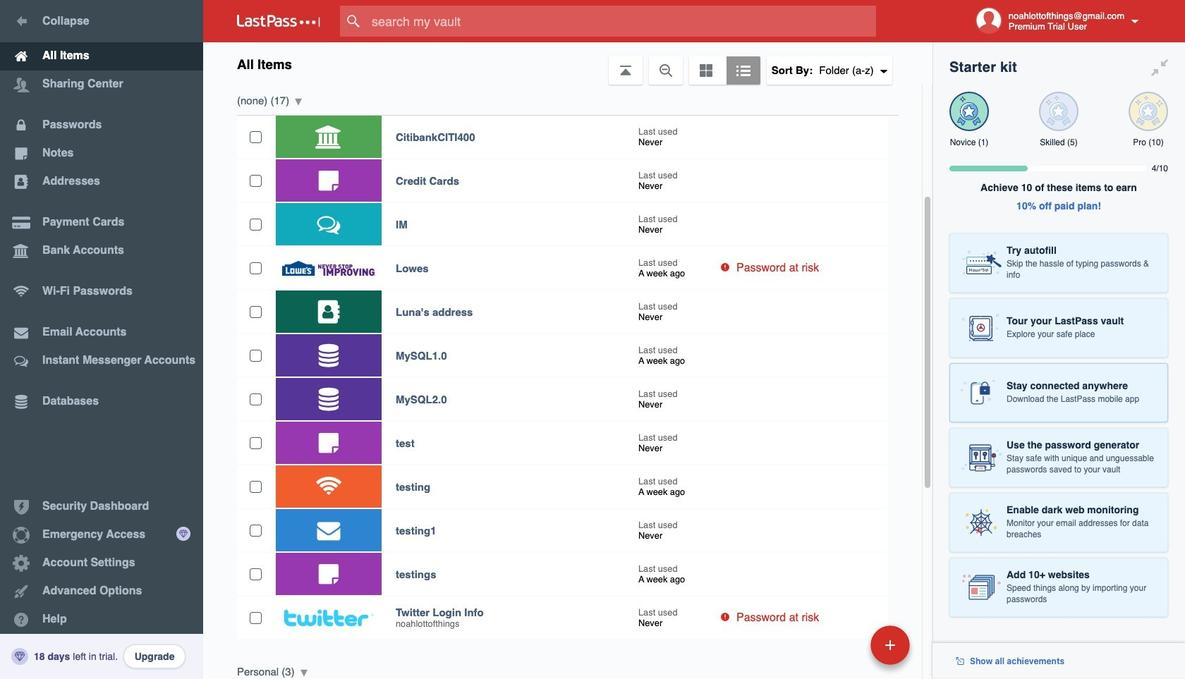 Task type: locate. For each thing, give the bounding box(es) containing it.
search my vault text field
[[340, 6, 904, 37]]

new item element
[[774, 625, 915, 665]]

vault options navigation
[[203, 42, 932, 85]]



Task type: describe. For each thing, give the bounding box(es) containing it.
new item navigation
[[774, 621, 918, 679]]

main navigation navigation
[[0, 0, 203, 679]]

Search search field
[[340, 6, 904, 37]]

lastpass image
[[237, 15, 320, 28]]



Task type: vqa. For each thing, say whether or not it's contained in the screenshot.
caret right 'ICON'
no



